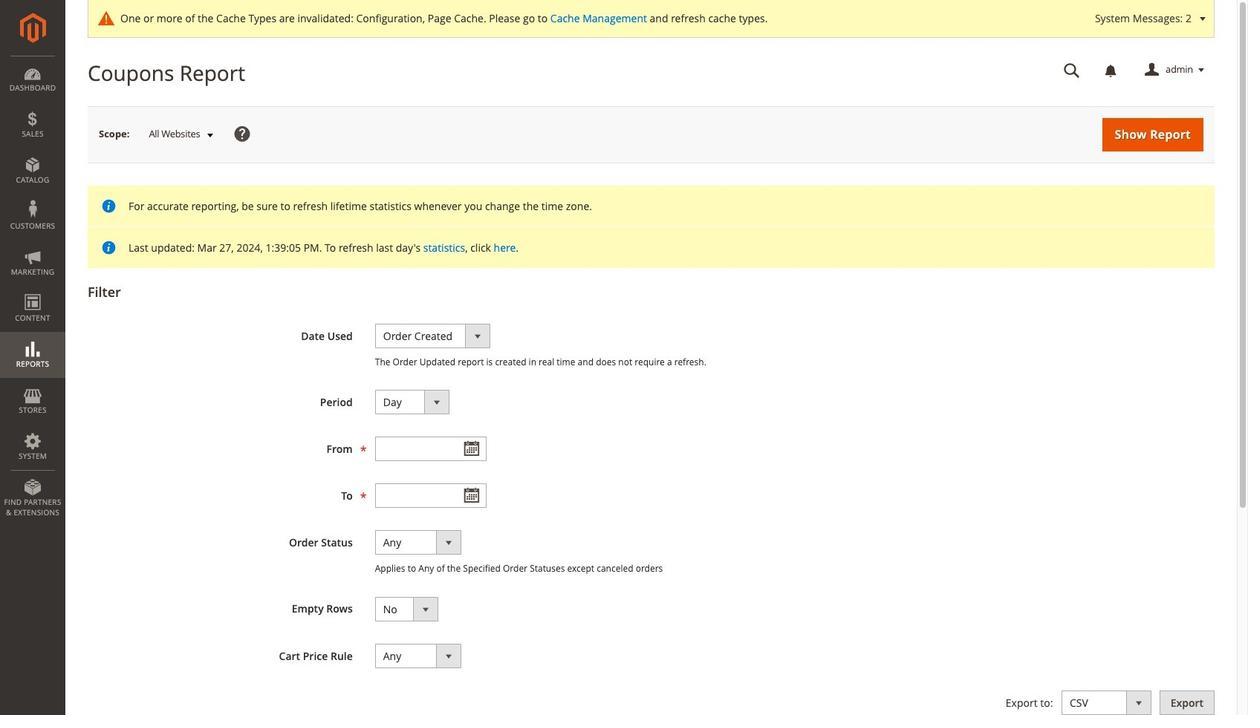 Task type: locate. For each thing, give the bounding box(es) containing it.
magento admin panel image
[[20, 13, 46, 43]]

menu bar
[[0, 56, 65, 525]]

None text field
[[1053, 57, 1091, 83], [375, 437, 486, 462], [1053, 57, 1091, 83], [375, 437, 486, 462]]

None text field
[[375, 484, 486, 508]]



